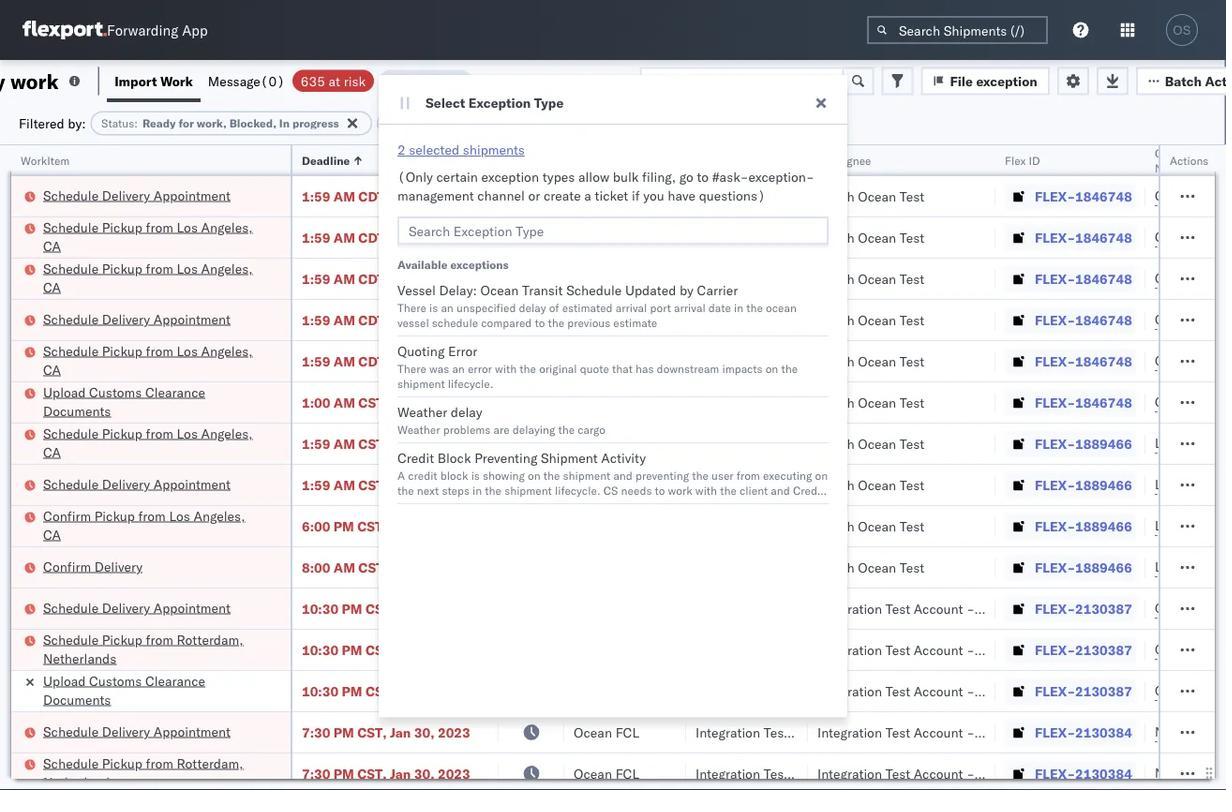 Task type: locate. For each thing, give the bounding box(es) containing it.
23, up 28,
[[422, 642, 443, 658]]

workitem button
[[11, 149, 272, 168]]

1 vertical spatial netherlands
[[43, 774, 117, 790]]

upload customs clearance documents inside "button"
[[43, 384, 205, 419]]

1 vertical spatial 23,
[[422, 601, 443, 617]]

schedule for third schedule delivery appointment button from the top
[[43, 476, 99, 492]]

from for the confirm pickup from los angeles, ca link
[[138, 508, 166, 524]]

estimated
[[562, 301, 613, 315]]

blocked,
[[229, 116, 276, 130]]

: for snoozed
[[431, 116, 435, 130]]

by:
[[68, 115, 86, 131]]

1 there from the top
[[398, 301, 427, 315]]

1 vertical spatial documents
[[43, 691, 111, 708]]

ocean
[[574, 188, 612, 204], [736, 188, 775, 204], [858, 188, 897, 204], [574, 229, 612, 246], [736, 229, 775, 246], [858, 229, 897, 246], [574, 271, 612, 287], [736, 271, 775, 287], [858, 271, 897, 287], [480, 282, 519, 299], [574, 312, 612, 328], [736, 312, 775, 328], [858, 312, 897, 328], [574, 353, 612, 369], [736, 353, 775, 369], [858, 353, 897, 369], [574, 394, 612, 411], [736, 394, 775, 411], [858, 394, 897, 411], [574, 436, 612, 452], [736, 436, 775, 452], [858, 436, 897, 452], [574, 477, 612, 493], [736, 477, 775, 493], [858, 477, 897, 493], [858, 518, 897, 534], [858, 559, 897, 576], [574, 724, 612, 741], [574, 766, 612, 782]]

1:59 am cst, dec 14, 2022 down credit
[[302, 477, 475, 493]]

the inside weather delay weather problems are delaying the cargo
[[558, 422, 575, 436]]

angeles, for the confirm pickup from los angeles, ca link
[[194, 508, 245, 524]]

7 ocean fcl from the top
[[574, 436, 639, 452]]

1 vertical spatial exception
[[481, 169, 539, 185]]

0 horizontal spatial delay
[[451, 404, 483, 421]]

downstream
[[657, 361, 720, 376]]

ca for third schedule pickup from los angeles, ca button from the bottom of the page
[[43, 279, 61, 295]]

1 vertical spatial weather
[[398, 422, 440, 436]]

integration
[[818, 601, 882, 617], [818, 642, 882, 658], [818, 683, 882, 699], [818, 724, 882, 741], [818, 766, 882, 782]]

search work : test
[[503, 116, 599, 130]]

106 on track
[[387, 73, 464, 89]]

2 vertical spatial flex-2130387
[[1035, 683, 1132, 699]]

3 cdt, from the top
[[358, 271, 389, 287]]

1:59 am cst, dec 14, 2022 down 1:00 am cst, nov 9, 2022
[[302, 436, 475, 452]]

2 lagerfeld from the top
[[1006, 642, 1062, 658]]

confirm down confirm pickup from los angeles, ca
[[43, 558, 91, 575]]

5, for third schedule pickup from los angeles, ca button from the bottom of the page's schedule pickup from los angeles, ca link
[[420, 271, 432, 287]]

upload
[[43, 384, 86, 400], [43, 673, 86, 689]]

delivery for fourth schedule delivery appointment button from the bottom
[[102, 311, 150, 327]]

3 schedule pickup from los angeles, ca from the top
[[43, 343, 253, 378]]

work
[[160, 73, 193, 89], [542, 116, 568, 130]]

1 vertical spatial confirm
[[43, 558, 91, 575]]

1 vertical spatial 10:30 pm cst, jan 23, 2023
[[302, 642, 479, 658]]

1:59 am cdt, nov 5, 2022 for third schedule pickup from los angeles, ca button from the bottom of the page
[[302, 271, 468, 287]]

create
[[544, 188, 581, 204]]

0 vertical spatial weather
[[398, 404, 447, 421]]

on right impacts
[[766, 361, 779, 376]]

2
[[398, 142, 406, 158]]

go
[[680, 169, 694, 185]]

to
[[527, 72, 540, 89], [697, 169, 709, 185], [535, 316, 545, 330]]

confirm for confirm pickup from los angeles, ca
[[43, 508, 91, 524]]

flex-1846748 for 3rd schedule pickup from los angeles, ca button from the top
[[1035, 353, 1132, 369]]

14, left problems at the bottom of the page
[[419, 436, 439, 452]]

an down error
[[452, 361, 465, 376]]

6 am from the top
[[334, 394, 355, 411]]

1:59 am cdt, nov 5, 2022 up vessel
[[302, 271, 468, 287]]

ca
[[43, 238, 61, 254], [43, 279, 61, 295], [43, 361, 61, 378], [43, 444, 61, 460], [43, 526, 61, 543]]

0 vertical spatial flex-2130384
[[1035, 724, 1132, 741]]

batch act button
[[1136, 67, 1226, 95]]

dec
[[391, 436, 416, 452], [391, 477, 416, 493], [390, 518, 415, 534], [391, 559, 416, 576]]

0 horizontal spatial arrival
[[616, 301, 647, 315]]

to down transit on the top left of page
[[535, 316, 545, 330]]

filing,
[[642, 169, 676, 185]]

2 upload customs clearance documents from the top
[[43, 673, 205, 708]]

1 vertical spatial to
[[697, 169, 709, 185]]

2 horizontal spatial :
[[568, 116, 572, 130]]

1 horizontal spatial delay
[[519, 301, 546, 315]]

8 fcl from the top
[[616, 477, 639, 493]]

3 flex-1889466 from the top
[[1035, 518, 1132, 534]]

0 vertical spatial delay
[[519, 301, 546, 315]]

1 horizontal spatial on
[[766, 361, 779, 376]]

1 vertical spatial schedule pickup from rotterdam, netherlands button
[[43, 754, 266, 790]]

nov left is
[[392, 312, 417, 328]]

to inside "button"
[[527, 72, 540, 89]]

1 rotterdam, from the top
[[177, 631, 243, 648]]

3 integration from the top
[[818, 683, 882, 699]]

weather down shipment
[[398, 404, 447, 421]]

1 vertical spatial work
[[542, 116, 568, 130]]

0 horizontal spatial on
[[415, 73, 430, 89]]

2 vertical spatial 2130387
[[1076, 683, 1132, 699]]

2130384
[[1076, 724, 1132, 741], [1076, 766, 1132, 782]]

0 vertical spatial 1:59 am cst, dec 14, 2022
[[302, 436, 475, 452]]

5, for schedule pickup from los angeles, ca link related to 4th schedule pickup from los angeles, ca button from the bottom
[[420, 229, 432, 246]]

10:30 pm cst, jan 23, 2023
[[302, 601, 479, 617], [302, 642, 479, 658]]

3 appointment from the top
[[154, 476, 231, 492]]

10:30 pm cst, jan 23, 2023 down 8:00 am cst, dec 24, 2022 in the bottom of the page
[[302, 601, 479, 617]]

5 - from the top
[[967, 766, 975, 782]]

14, down credit
[[419, 477, 439, 493]]

upload customs clearance documents link
[[43, 383, 266, 421], [43, 672, 266, 709]]

pickup for 4th schedule pickup from los angeles, ca button from the bottom
[[102, 219, 142, 235]]

2 schedule pickup from rotterdam, netherlands button from the top
[[43, 754, 266, 790]]

to right go
[[697, 169, 709, 185]]

0 vertical spatial 10:30 pm cst, jan 23, 2023
[[302, 601, 479, 617]]

schedule pickup from rotterdam, netherlands link for 7:30
[[43, 754, 266, 790]]

exception
[[469, 95, 531, 111]]

23, for confirm pickup from los angeles, ca
[[418, 518, 438, 534]]

4 lagerfeld from the top
[[1006, 724, 1062, 741]]

14,
[[419, 436, 439, 452], [419, 477, 439, 493]]

nov for the upload customs clearance documents "button"
[[391, 394, 416, 411]]

upload inside "button"
[[43, 384, 86, 400]]

0 vertical spatial flex-2130387
[[1035, 601, 1132, 617]]

ceau75222 for the upload customs clearance documents "button"
[[1155, 394, 1226, 410]]

test
[[576, 116, 599, 130], [778, 188, 803, 204], [900, 188, 925, 204], [778, 229, 803, 246], [900, 229, 925, 246], [778, 271, 803, 287], [900, 271, 925, 287], [778, 312, 803, 328], [900, 312, 925, 328], [778, 353, 803, 369], [900, 353, 925, 369], [778, 394, 803, 411], [900, 394, 925, 411], [778, 436, 803, 452], [900, 436, 925, 452], [778, 477, 803, 493], [900, 477, 925, 493], [900, 518, 925, 534], [900, 559, 925, 576], [886, 601, 911, 617], [886, 642, 911, 658], [886, 683, 911, 699], [886, 724, 911, 741], [886, 766, 911, 782]]

netherlands for 7:30
[[43, 774, 117, 790]]

1 appointment from the top
[[154, 187, 231, 203]]

1 vertical spatial customs
[[89, 673, 142, 689]]

pickup for schedule pickup from rotterdam, netherlands button related to 10:30 pm cst, jan 23, 2023
[[102, 631, 142, 648]]

rotterdam, for 10:30 pm cst, jan 23, 2023
[[177, 631, 243, 648]]

1 vertical spatial 1:59 am cst, dec 14, 2022
[[302, 477, 475, 493]]

1 vertical spatial 14,
[[419, 477, 439, 493]]

compared
[[481, 316, 532, 330]]

or
[[528, 188, 540, 204]]

1 customs from the top
[[89, 384, 142, 400]]

customs inside "button"
[[89, 384, 142, 400]]

clearance for 2nd upload customs clearance documents link from the bottom
[[145, 384, 205, 400]]

default
[[543, 72, 588, 89]]

am
[[334, 188, 355, 204], [334, 229, 355, 246], [334, 271, 355, 287], [334, 312, 355, 328], [334, 353, 355, 369], [334, 394, 355, 411], [334, 436, 355, 452], [334, 477, 355, 493], [334, 559, 355, 576]]

the right impacts
[[781, 361, 798, 376]]

on right the 106
[[415, 73, 430, 89]]

1 horizontal spatial exception
[[976, 73, 1038, 89]]

6 ceau75222 from the top
[[1155, 394, 1226, 410]]

delay down transit on the top left of page
[[519, 301, 546, 315]]

there up vessel
[[398, 301, 427, 315]]

2 nyku97439 from the top
[[1155, 765, 1226, 782]]

0 vertical spatial upload customs clearance documents link
[[43, 383, 266, 421]]

upload customs clearance documents
[[43, 384, 205, 419], [43, 673, 205, 708]]

9 flex- from the top
[[1035, 518, 1076, 534]]

1 vertical spatial schedule pickup from rotterdam, netherlands link
[[43, 754, 266, 790]]

the left cargo
[[558, 422, 575, 436]]

8:00 am cst, dec 24, 2022
[[302, 559, 475, 576]]

flex id
[[1005, 153, 1040, 167]]

2 1846748 from the top
[[1076, 229, 1132, 246]]

pickup for schedule pickup from rotterdam, netherlands button corresponding to 7:30 pm cst, jan 30, 2023
[[102, 755, 142, 772]]

dec left 24,
[[391, 559, 416, 576]]

1 schedule pickup from rotterdam, netherlands from the top
[[43, 631, 243, 667]]

1 vertical spatial rotterdam,
[[177, 755, 243, 772]]

8:00
[[302, 559, 330, 576]]

4 appointment from the top
[[154, 600, 231, 616]]

bosch ocean test
[[696, 188, 803, 204], [818, 188, 925, 204], [696, 229, 803, 246], [818, 229, 925, 246], [696, 271, 803, 287], [818, 271, 925, 287], [696, 312, 803, 328], [818, 312, 925, 328], [696, 353, 803, 369], [818, 353, 925, 369], [696, 394, 803, 411], [818, 394, 925, 411], [696, 436, 803, 452], [818, 436, 925, 452], [696, 477, 803, 493], [818, 477, 925, 493], [818, 518, 925, 534], [818, 559, 925, 576]]

weather down 9,
[[398, 422, 440, 436]]

lhuu78945
[[1155, 435, 1226, 451], [1155, 476, 1226, 493], [1155, 518, 1226, 534], [1155, 559, 1226, 575]]

delay inside vessel delay: ocean transit schedule updated by carrier there is an unspecified delay of estimated arrival port arrival date in the ocean vessel schedule compared to the previous estimate
[[519, 301, 546, 315]]

from
[[146, 219, 173, 235], [146, 260, 173, 277], [146, 343, 173, 359], [146, 425, 173, 442], [138, 508, 166, 524], [146, 631, 173, 648], [146, 755, 173, 772]]

8 flex- from the top
[[1035, 477, 1076, 493]]

file exception button
[[921, 67, 1050, 95], [921, 67, 1050, 95]]

there inside quoting error there was an error with the original quote that has downstream impacts on the shipment lifecycle.
[[398, 361, 427, 376]]

confirm inside confirm delivery link
[[43, 558, 91, 575]]

12 flex- from the top
[[1035, 642, 1076, 658]]

1 vertical spatial delay
[[451, 404, 483, 421]]

pickup
[[102, 219, 142, 235], [102, 260, 142, 277], [102, 343, 142, 359], [102, 425, 142, 442], [94, 508, 135, 524], [102, 631, 142, 648], [102, 755, 142, 772]]

2 flex-2130384 from the top
[[1035, 766, 1132, 782]]

clearance inside the upload customs clearance documents "button"
[[145, 384, 205, 400]]

1 vertical spatial 10:30
[[302, 642, 339, 658]]

an right is
[[441, 301, 454, 315]]

exception-
[[749, 169, 814, 185]]

2 : from the left
[[431, 116, 435, 130]]

2 documents from the top
[[43, 691, 111, 708]]

2 flex-1846748 from the top
[[1035, 229, 1132, 246]]

3 karl from the top
[[978, 683, 1002, 699]]

1 vertical spatial upload customs clearance documents
[[43, 673, 205, 708]]

1 vertical spatial an
[[452, 361, 465, 376]]

ca for 3rd schedule pickup from los angeles, ca button from the top
[[43, 361, 61, 378]]

1 clearance from the top
[[145, 384, 205, 400]]

1 vertical spatial 7:30
[[302, 766, 330, 782]]

flexport. image
[[23, 21, 107, 39]]

5 flex-1846748 from the top
[[1035, 353, 1132, 369]]

flex-1846748 for the upload customs clearance documents "button"
[[1035, 394, 1132, 411]]

1846748 for the upload customs clearance documents "button"
[[1076, 394, 1132, 411]]

2 5, from the top
[[420, 229, 432, 246]]

0 vertical spatial documents
[[43, 403, 111, 419]]

0 vertical spatial work
[[160, 73, 193, 89]]

1 vertical spatial 2130384
[[1076, 766, 1132, 782]]

schedule pickup from rotterdam, netherlands for 10:30 pm cst, jan 23, 2023
[[43, 631, 243, 667]]

3 integration test account - karl lagerfeld from the top
[[818, 683, 1062, 699]]

consignee button
[[808, 149, 977, 168]]

flex
[[1005, 153, 1026, 167]]

bosch
[[696, 188, 733, 204], [818, 188, 855, 204], [696, 229, 733, 246], [818, 229, 855, 246], [696, 271, 733, 287], [818, 271, 855, 287], [696, 312, 733, 328], [818, 312, 855, 328], [696, 353, 733, 369], [818, 353, 855, 369], [696, 394, 733, 411], [818, 394, 855, 411], [696, 436, 733, 452], [818, 436, 855, 452], [696, 477, 733, 493], [818, 477, 855, 493], [818, 518, 855, 534], [818, 559, 855, 576]]

nov left 9,
[[391, 394, 416, 411]]

nyku97439
[[1155, 724, 1226, 740], [1155, 765, 1226, 782]]

from inside confirm pickup from los angeles, ca
[[138, 508, 166, 524]]

1 horizontal spatial work
[[542, 116, 568, 130]]

2 karl from the top
[[978, 642, 1002, 658]]

23, up 24,
[[418, 518, 438, 534]]

2 am from the top
[[334, 229, 355, 246]]

0 vertical spatial 2130387
[[1076, 601, 1132, 617]]

nov up 'available'
[[392, 229, 417, 246]]

0 vertical spatial exception
[[976, 73, 1038, 89]]

reset to default filters button
[[477, 67, 640, 95]]

0 vertical spatial an
[[441, 301, 454, 315]]

10:30 pm cst, jan 23, 2023 up '10:30 pm cst, jan 28, 2023'
[[302, 642, 479, 658]]

los for 3rd schedule pickup from los angeles, ca button from the top
[[177, 343, 198, 359]]

23, down 24,
[[422, 601, 443, 617]]

nov up vessel
[[392, 271, 417, 287]]

0 horizontal spatial work
[[160, 73, 193, 89]]

nov for 3rd schedule pickup from los angeles, ca button from the top
[[392, 353, 417, 369]]

act
[[1205, 73, 1226, 89]]

workitem
[[21, 153, 70, 167]]

3 flex-1846748 from the top
[[1035, 271, 1132, 287]]

credit block preventing shipment activity button
[[390, 442, 829, 504]]

0 vertical spatial rotterdam,
[[177, 631, 243, 648]]

5, up shipment
[[420, 353, 432, 369]]

work inside button
[[160, 73, 193, 89]]

1:59 am cdt, nov 5, 2022 down (only on the left of the page
[[302, 188, 468, 204]]

3 lhuu78945 from the top
[[1155, 518, 1226, 534]]

1 vertical spatial on
[[766, 361, 779, 376]]

1:59 am cdt, nov 5, 2022 down vessel
[[302, 312, 468, 328]]

0 vertical spatial upload customs clearance documents
[[43, 384, 205, 419]]

1 7:30 from the top
[[302, 724, 330, 741]]

confirm up confirm delivery at the bottom of page
[[43, 508, 91, 524]]

allow
[[578, 169, 610, 185]]

(only certain exception types allow bulk filing, go to #ask-exception- management channel or create a ticket if you have questions)
[[398, 169, 814, 204]]

container numbers button
[[1146, 142, 1226, 175]]

0 vertical spatial customs
[[89, 384, 142, 400]]

ca inside confirm pickup from los angeles, ca
[[43, 526, 61, 543]]

is
[[429, 301, 438, 315]]

los inside confirm pickup from los angeles, ca
[[169, 508, 190, 524]]

appointment for fifth schedule delivery appointment link
[[154, 723, 231, 740]]

exception up channel
[[481, 169, 539, 185]]

selected
[[409, 142, 460, 158]]

1 flex-2130384 from the top
[[1035, 724, 1132, 741]]

0 vertical spatial netherlands
[[43, 650, 117, 667]]

: for status
[[134, 116, 138, 130]]

5 schedule delivery appointment from the top
[[43, 723, 231, 740]]

1 upload customs clearance documents from the top
[[43, 384, 205, 419]]

0 vertical spatial gvcu52658
[[1155, 600, 1226, 616]]

0 vertical spatial clearance
[[145, 384, 205, 400]]

schedule pickup from rotterdam, netherlands button for 7:30 pm cst, jan 30, 2023
[[43, 754, 266, 790]]

5, up 'available'
[[420, 229, 432, 246]]

schedule for first schedule delivery appointment button from the top of the page
[[43, 187, 99, 203]]

1 lagerfeld from the top
[[1006, 601, 1062, 617]]

an inside quoting error there was an error with the original quote that has downstream impacts on the shipment lifecycle.
[[452, 361, 465, 376]]

of
[[549, 301, 559, 315]]

impacts
[[722, 361, 763, 376]]

nov up shipment
[[392, 353, 417, 369]]

0 vertical spatial 7:30 pm cst, jan 30, 2023
[[302, 724, 470, 741]]

10 flex- from the top
[[1035, 559, 1076, 576]]

pickup for 3rd schedule pickup from los angeles, ca button from the top
[[102, 343, 142, 359]]

4 schedule delivery appointment from the top
[[43, 600, 231, 616]]

from for schedule pickup from los angeles, ca link for 3rd schedule pickup from los angeles, ca button from the top
[[146, 343, 173, 359]]

work right import
[[160, 73, 193, 89]]

1:00 am cst, nov 9, 2022
[[302, 394, 467, 411]]

from for 10:30's "schedule pickup from rotterdam, netherlands" 'link'
[[146, 631, 173, 648]]

7 fcl from the top
[[616, 436, 639, 452]]

2 flex-1889466 from the top
[[1035, 477, 1132, 493]]

5, down (only on the left of the page
[[420, 188, 432, 204]]

batch act
[[1165, 73, 1226, 89]]

0 vertical spatial 10:30
[[302, 601, 339, 617]]

0 horizontal spatial :
[[134, 116, 138, 130]]

exceptions
[[450, 257, 509, 271]]

2 schedule pickup from los angeles, ca button from the top
[[43, 259, 266, 299]]

1 vertical spatial 7:30 pm cst, jan 30, 2023
[[302, 766, 470, 782]]

ocean inside vessel delay: ocean transit schedule updated by carrier there is an unspecified delay of estimated arrival port arrival date in the ocean vessel schedule compared to the previous estimate
[[480, 282, 519, 299]]

0 vertical spatial schedule pickup from rotterdam, netherlands button
[[43, 631, 266, 670]]

delay inside weather delay weather problems are delaying the cargo
[[451, 404, 483, 421]]

schedule pickup from los angeles, ca for schedule pickup from los angeles, ca link related to 4th schedule pickup from los angeles, ca button from the bottom
[[43, 219, 253, 254]]

ca for 1st schedule pickup from los angeles, ca button from the bottom
[[43, 444, 61, 460]]

delay up problems at the bottom of the page
[[451, 404, 483, 421]]

6 1846748 from the top
[[1076, 394, 1132, 411]]

work down type
[[542, 116, 568, 130]]

:
[[134, 116, 138, 130], [431, 116, 435, 130], [568, 116, 572, 130]]

fcl
[[616, 188, 639, 204], [616, 229, 639, 246], [616, 271, 639, 287], [616, 312, 639, 328], [616, 353, 639, 369], [616, 394, 639, 411], [616, 436, 639, 452], [616, 477, 639, 493], [616, 724, 639, 741], [616, 766, 639, 782]]

confirm pickup from los angeles, ca button
[[43, 507, 266, 546]]

rotterdam,
[[177, 631, 243, 648], [177, 755, 243, 772]]

on
[[415, 73, 430, 89], [766, 361, 779, 376]]

schedule pickup from los angeles, ca button
[[43, 218, 266, 257], [43, 259, 266, 299], [43, 342, 266, 381], [43, 424, 266, 464]]

0 vertical spatial 30,
[[414, 724, 435, 741]]

confirm inside confirm pickup from los angeles, ca
[[43, 508, 91, 524]]

2 cdt, from the top
[[358, 229, 389, 246]]

1 vertical spatial there
[[398, 361, 427, 376]]

pickup inside confirm pickup from los angeles, ca
[[94, 508, 135, 524]]

5 ocean fcl from the top
[[574, 353, 639, 369]]

rotterdam, for 7:30 pm cst, jan 30, 2023
[[177, 755, 243, 772]]

4 lhuu78945 from the top
[[1155, 559, 1226, 575]]

4 - from the top
[[967, 724, 975, 741]]

2 vertical spatial 10:30
[[302, 683, 339, 699]]

pickup for third schedule pickup from los angeles, ca button from the bottom of the page
[[102, 260, 142, 277]]

los
[[177, 219, 198, 235], [177, 260, 198, 277], [177, 343, 198, 359], [177, 425, 198, 442], [169, 508, 190, 524]]

0 vertical spatial upload
[[43, 384, 86, 400]]

3 1846748 from the top
[[1076, 271, 1132, 287]]

2 rotterdam, from the top
[[177, 755, 243, 772]]

1 vertical spatial flex-2130384
[[1035, 766, 1132, 782]]

1 schedule pickup from los angeles, ca link from the top
[[43, 218, 266, 256]]

0 vertical spatial there
[[398, 301, 427, 315]]

5 integration from the top
[[818, 766, 882, 782]]

1 vertical spatial gvcu52658
[[1155, 641, 1226, 658]]

an inside vessel delay: ocean transit schedule updated by carrier there is an unspecified delay of estimated arrival port arrival date in the ocean vessel schedule compared to the previous estimate
[[441, 301, 454, 315]]

1 vertical spatial schedule pickup from rotterdam, netherlands
[[43, 755, 243, 790]]

1 vertical spatial 30,
[[414, 766, 435, 782]]

: left no
[[431, 116, 435, 130]]

7 am from the top
[[334, 436, 355, 452]]

dec up 8:00 am cst, dec 24, 2022 in the bottom of the page
[[390, 518, 415, 534]]

1 horizontal spatial :
[[431, 116, 435, 130]]

5 flex- from the top
[[1035, 353, 1076, 369]]

2 schedule delivery appointment button from the top
[[43, 310, 231, 331]]

2 integration test account - karl lagerfeld from the top
[[818, 642, 1062, 658]]

import work
[[115, 73, 193, 89]]

0 vertical spatial nyku97439
[[1155, 724, 1226, 740]]

0 vertical spatial confirm
[[43, 508, 91, 524]]

appointment for 3rd schedule delivery appointment link
[[154, 476, 231, 492]]

30,
[[414, 724, 435, 741], [414, 766, 435, 782]]

for
[[179, 116, 194, 130]]

0 vertical spatial 23,
[[418, 518, 438, 534]]

angeles, inside confirm pickup from los angeles, ca
[[194, 508, 245, 524]]

delivery for first schedule delivery appointment button from the bottom
[[102, 723, 150, 740]]

1 vertical spatial upload customs clearance documents link
[[43, 672, 266, 709]]

to inside (only certain exception types allow bulk filing, go to #ask-exception- management channel or create a ticket if you have questions)
[[697, 169, 709, 185]]

exception right file
[[976, 73, 1038, 89]]

1 vertical spatial nyku97439
[[1155, 765, 1226, 782]]

1:59 am cdt, nov 5, 2022 up 'available'
[[302, 229, 468, 246]]

2 7:30 pm cst, jan 30, 2023 from the top
[[302, 766, 470, 782]]

0 horizontal spatial exception
[[481, 169, 539, 185]]

2 vertical spatial 23,
[[422, 642, 443, 658]]

4 ca from the top
[[43, 444, 61, 460]]

0 vertical spatial 2130384
[[1076, 724, 1132, 741]]

4 schedule pickup from los angeles, ca link from the top
[[43, 424, 266, 462]]

schedule for third schedule pickup from los angeles, ca button from the bottom of the page
[[43, 260, 99, 277]]

flex-1846748 for 4th schedule pickup from los angeles, ca button from the bottom
[[1035, 229, 1132, 246]]

11 flex- from the top
[[1035, 601, 1076, 617]]

if
[[632, 188, 640, 204]]

2 vertical spatial gvcu52658
[[1155, 683, 1226, 699]]

0 vertical spatial schedule pickup from rotterdam, netherlands
[[43, 631, 243, 667]]

0 vertical spatial 7:30
[[302, 724, 330, 741]]

: left ready
[[134, 116, 138, 130]]

1 vertical spatial flex-2130387
[[1035, 642, 1132, 658]]

there up shipment
[[398, 361, 427, 376]]

clearance for second upload customs clearance documents link
[[145, 673, 205, 689]]

2 vertical spatial to
[[535, 316, 545, 330]]

customs
[[89, 384, 142, 400], [89, 673, 142, 689]]

resize handle column header
[[268, 145, 291, 790], [476, 145, 499, 790], [542, 145, 564, 790], [664, 145, 686, 790], [786, 145, 808, 790], [973, 145, 996, 790], [1123, 145, 1146, 790], [1193, 145, 1215, 790]]

angeles, for schedule pickup from los angeles, ca link related to 4th schedule pickup from los angeles, ca button from the bottom
[[201, 219, 253, 235]]

pickup for 'confirm pickup from los angeles, ca' button on the bottom of the page
[[94, 508, 135, 524]]

ceau75222
[[1155, 188, 1226, 204], [1155, 229, 1226, 245], [1155, 270, 1226, 286], [1155, 311, 1226, 328], [1155, 353, 1226, 369], [1155, 394, 1226, 410]]

1:59 am cdt, nov 5, 2022 up 1:00 am cst, nov 9, 2022
[[302, 353, 468, 369]]

1 horizontal spatial arrival
[[674, 301, 706, 315]]

1:59 am cdt, nov 5, 2022
[[302, 188, 468, 204], [302, 229, 468, 246], [302, 271, 468, 287], [302, 312, 468, 328], [302, 353, 468, 369]]

0 vertical spatial to
[[527, 72, 540, 89]]

1846748 for third schedule pickup from los angeles, ca button from the bottom of the page
[[1076, 271, 1132, 287]]

angeles, for schedule pickup from los angeles, ca link for 3rd schedule pickup from los angeles, ca button from the top
[[201, 343, 253, 359]]

1 upload from the top
[[43, 384, 86, 400]]

1 vertical spatial clearance
[[145, 673, 205, 689]]

5 5, from the top
[[420, 353, 432, 369]]

from for third schedule pickup from los angeles, ca button from the bottom of the page's schedule pickup from los angeles, ca link
[[146, 260, 173, 277]]

1 documents from the top
[[43, 403, 111, 419]]

1 flex- from the top
[[1035, 188, 1076, 204]]

container numbers
[[1155, 146, 1205, 175]]

forwarding app link
[[23, 21, 208, 39]]

4 5, from the top
[[420, 312, 432, 328]]

7 resize handle column header from the left
[[1123, 145, 1146, 790]]

1 vertical spatial 2130387
[[1076, 642, 1132, 658]]

5, up is
[[420, 271, 432, 287]]

arrival down the by on the right of page
[[674, 301, 706, 315]]

schedule pickup from los angeles, ca link for 4th schedule pickup from los angeles, ca button from the bottom
[[43, 218, 266, 256]]

cdt, for schedule pickup from los angeles, ca link for 3rd schedule pickup from los angeles, ca button from the top
[[358, 353, 389, 369]]

schedule pickup from los angeles, ca link for 3rd schedule pickup from los angeles, ca button from the top
[[43, 342, 266, 379]]

5, for schedule pickup from los angeles, ca link for 3rd schedule pickup from los angeles, ca button from the top
[[420, 353, 432, 369]]

5, left "schedule"
[[420, 312, 432, 328]]

schedule delivery appointment link
[[43, 186, 231, 205], [43, 310, 231, 329], [43, 475, 231, 494], [43, 599, 231, 617], [43, 722, 231, 741]]

: down the default
[[568, 116, 572, 130]]

jan
[[398, 601, 419, 617], [398, 642, 419, 658], [398, 683, 419, 699], [390, 724, 411, 741], [390, 766, 411, 782]]

schedule
[[43, 187, 99, 203], [43, 219, 99, 235], [43, 260, 99, 277], [566, 282, 622, 299], [43, 311, 99, 327], [43, 343, 99, 359], [43, 425, 99, 442], [43, 476, 99, 492], [43, 600, 99, 616], [43, 631, 99, 648], [43, 723, 99, 740], [43, 755, 99, 772]]

schedule delivery appointment button
[[43, 186, 231, 207], [43, 310, 231, 331], [43, 475, 231, 496], [43, 599, 231, 619], [43, 722, 231, 743]]

2 netherlands from the top
[[43, 774, 117, 790]]

0 vertical spatial 14,
[[419, 436, 439, 452]]

los for 1st schedule pickup from los angeles, ca button from the bottom
[[177, 425, 198, 442]]

schedule for 4th schedule pickup from los angeles, ca button from the bottom
[[43, 219, 99, 235]]

to right the reset
[[527, 72, 540, 89]]

0 vertical spatial on
[[415, 73, 430, 89]]

ca for 4th schedule pickup from los angeles, ca button from the bottom
[[43, 238, 61, 254]]

schedule for 1st schedule pickup from los angeles, ca button from the bottom
[[43, 425, 99, 442]]

1 vertical spatial upload
[[43, 673, 86, 689]]

0 vertical spatial schedule pickup from rotterdam, netherlands link
[[43, 631, 266, 668]]

dec down credit
[[391, 477, 416, 493]]

mode button
[[564, 149, 668, 168]]

arrival up estimate
[[616, 301, 647, 315]]

the right in
[[747, 301, 763, 315]]



Task type: vqa. For each thing, say whether or not it's contained in the screenshot.
14th FLEX-
yes



Task type: describe. For each thing, give the bounding box(es) containing it.
progress
[[292, 116, 339, 130]]

in
[[734, 301, 744, 315]]

6:00 pm cst, dec 23, 2022
[[302, 518, 474, 534]]

24,
[[419, 559, 439, 576]]

Search Shipments (/) text field
[[867, 16, 1048, 44]]

6 flex- from the top
[[1035, 394, 1076, 411]]

1 lhuu78945 from the top
[[1155, 435, 1226, 451]]

15 flex- from the top
[[1035, 766, 1076, 782]]

#ask-
[[712, 169, 749, 185]]

shipments
[[463, 142, 525, 158]]

2 1:59 am cst, dec 14, 2022 from the top
[[302, 477, 475, 493]]

appointment for fourth schedule delivery appointment link
[[154, 600, 231, 616]]

1:00
[[302, 394, 330, 411]]

2 selected shipments
[[398, 142, 525, 158]]

nov for 4th schedule pickup from los angeles, ca button from the bottom
[[392, 229, 417, 246]]

upload customs clearance documents button
[[43, 383, 266, 422]]

ceau75222 for 4th schedule pickup from los angeles, ca button from the bottom
[[1155, 229, 1226, 245]]

5 fcl from the top
[[616, 353, 639, 369]]

6 resize handle column header from the left
[[973, 145, 996, 790]]

ceau75222 for third schedule pickup from los angeles, ca button from the bottom of the page
[[1155, 270, 1226, 286]]

14 flex- from the top
[[1035, 724, 1076, 741]]

delivery for third schedule delivery appointment button from the top
[[102, 476, 150, 492]]

2 1889466 from the top
[[1076, 477, 1132, 493]]

2 upload customs clearance documents link from the top
[[43, 672, 266, 709]]

2 10:30 pm cst, jan 23, 2023 from the top
[[302, 642, 479, 658]]

work for import
[[160, 73, 193, 89]]

1 2130384 from the top
[[1076, 724, 1132, 741]]

3 am from the top
[[334, 271, 355, 287]]

status
[[101, 116, 134, 130]]

filtered by:
[[19, 115, 86, 131]]

delivery for second schedule delivery appointment button from the bottom of the page
[[102, 600, 150, 616]]

the down the of
[[548, 316, 565, 330]]

delay:
[[439, 282, 477, 299]]

4 1846748 from the top
[[1076, 312, 1132, 328]]

5 karl from the top
[[978, 766, 1002, 782]]

4 schedule delivery appointment link from the top
[[43, 599, 231, 617]]

4 1:59 from the top
[[302, 312, 330, 328]]

1 1:59 am cdt, nov 5, 2022 from the top
[[302, 188, 468, 204]]

6 1:59 from the top
[[302, 436, 330, 452]]

cdt, for third schedule pickup from los angeles, ca button from the bottom of the page's schedule pickup from los angeles, ca link
[[358, 271, 389, 287]]

available
[[398, 257, 448, 271]]

appointment for second schedule delivery appointment link from the top
[[154, 311, 231, 327]]

was
[[429, 361, 449, 376]]

risk
[[344, 73, 366, 89]]

filters
[[591, 72, 629, 89]]

1 resize handle column header from the left
[[268, 145, 291, 790]]

4 account from the top
[[914, 724, 963, 741]]

1 1:59 from the top
[[302, 188, 330, 204]]

1846748 for 3rd schedule pickup from los angeles, ca button from the top
[[1076, 353, 1132, 369]]

work,
[[197, 116, 227, 130]]

cdt, for schedule pickup from los angeles, ca link related to 4th schedule pickup from los angeles, ca button from the bottom
[[358, 229, 389, 246]]

previous
[[568, 316, 611, 330]]

that
[[612, 361, 633, 376]]

message
[[208, 73, 260, 89]]

confirm delivery button
[[43, 557, 143, 578]]

unspecified
[[457, 301, 516, 315]]

have
[[668, 188, 696, 204]]

1 integration from the top
[[818, 601, 882, 617]]

1 arrival from the left
[[616, 301, 647, 315]]

2 schedule delivery appointment from the top
[[43, 311, 231, 327]]

2 weather from the top
[[398, 422, 440, 436]]

angeles, for 1st schedule pickup from los angeles, ca button from the bottom schedule pickup from los angeles, ca link
[[201, 425, 253, 442]]

3 schedule pickup from los angeles, ca button from the top
[[43, 342, 266, 381]]

1 ceau75222 from the top
[[1155, 188, 1226, 204]]

shipment
[[398, 376, 445, 391]]

types
[[543, 169, 575, 185]]

activity
[[601, 450, 646, 466]]

credit block preventing shipment activity
[[398, 450, 646, 466]]

date
[[709, 301, 731, 315]]

error
[[448, 343, 478, 360]]

by
[[680, 282, 694, 299]]

schedule pickup from los angeles, ca link for 1st schedule pickup from los angeles, ca button from the bottom
[[43, 424, 266, 462]]

ca for 'confirm pickup from los angeles, ca' button on the bottom of the page
[[43, 526, 61, 543]]

1 schedule delivery appointment button from the top
[[43, 186, 231, 207]]

quoting
[[398, 343, 445, 360]]

certain
[[436, 169, 478, 185]]

schedule pickup from los angeles, ca for 1st schedule pickup from los angeles, ca button from the bottom schedule pickup from los angeles, ca link
[[43, 425, 253, 460]]

los for 4th schedule pickup from los angeles, ca button from the bottom
[[177, 219, 198, 235]]

2 flex- from the top
[[1035, 229, 1076, 246]]

9,
[[419, 394, 431, 411]]

2 14, from the top
[[419, 477, 439, 493]]

1 am from the top
[[334, 188, 355, 204]]

6 ocean fcl from the top
[[574, 394, 639, 411]]

635
[[301, 73, 325, 89]]

block
[[438, 450, 471, 466]]

id
[[1029, 153, 1040, 167]]

schedule pickup from los angeles, ca for schedule pickup from los angeles, ca link for 3rd schedule pickup from los angeles, ca button from the top
[[43, 343, 253, 378]]

2 30, from the top
[[414, 766, 435, 782]]

bulk
[[613, 169, 639, 185]]

3 1:59 from the top
[[302, 271, 330, 287]]

8 resize handle column header from the left
[[1193, 145, 1215, 790]]

to inside vessel delay: ocean transit schedule updated by carrier there is an unspecified delay of estimated arrival port arrival date in the ocean vessel schedule compared to the previous estimate
[[535, 316, 545, 330]]

from for 7:30 "schedule pickup from rotterdam, netherlands" 'link'
[[146, 755, 173, 772]]

1 karl from the top
[[978, 601, 1002, 617]]

1 2130387 from the top
[[1076, 601, 1132, 617]]

in
[[279, 116, 290, 130]]

preventing
[[475, 450, 538, 466]]

container
[[1155, 146, 1205, 160]]

confirm delivery
[[43, 558, 143, 575]]

3 gvcu52658 from the top
[[1155, 683, 1226, 699]]

4 schedule pickup from los angeles, ca button from the top
[[43, 424, 266, 464]]

confirm for confirm delivery
[[43, 558, 91, 575]]

documents inside "button"
[[43, 403, 111, 419]]

from for schedule pickup from los angeles, ca link related to 4th schedule pickup from los angeles, ca button from the bottom
[[146, 219, 173, 235]]

schedule for second schedule delivery appointment button from the bottom of the page
[[43, 600, 99, 616]]

exception inside (only certain exception types allow bulk filing, go to #ask-exception- management channel or create a ticket if you have questions)
[[481, 169, 539, 185]]

forwarding
[[107, 21, 178, 39]]

quoting error there was an error with the original quote that has downstream impacts on the shipment lifecycle.
[[398, 343, 798, 391]]

vessel
[[398, 282, 436, 299]]

snoozed : no
[[388, 116, 455, 130]]

(only
[[398, 169, 433, 185]]

4 resize handle column header from the left
[[664, 145, 686, 790]]

1846748 for 4th schedule pickup from los angeles, ca button from the bottom
[[1076, 229, 1132, 246]]

confirm pickup from los angeles, ca
[[43, 508, 245, 543]]

nov for third schedule pickup from los angeles, ca button from the bottom of the page
[[392, 271, 417, 287]]

1 nyku97439 from the top
[[1155, 724, 1226, 740]]

6:00
[[302, 518, 330, 534]]

Search Work text field
[[640, 67, 844, 95]]

Search Exception Type text field
[[398, 217, 829, 245]]

schedule for 3rd schedule pickup from los angeles, ca button from the top
[[43, 343, 99, 359]]

netherlands for 10:30
[[43, 650, 117, 667]]

4 flex-1846748 from the top
[[1035, 312, 1132, 328]]

3 : from the left
[[568, 116, 572, 130]]

with
[[495, 361, 517, 376]]

error
[[468, 361, 492, 376]]

you
[[643, 188, 664, 204]]

2 7:30 from the top
[[302, 766, 330, 782]]

there inside vessel delay: ocean transit schedule updated by carrier there is an unspecified delay of estimated arrival port arrival date in the ocean vessel schedule compared to the previous estimate
[[398, 301, 427, 315]]

delaying
[[513, 422, 555, 436]]

channel
[[477, 188, 525, 204]]

port
[[650, 301, 671, 315]]

23, for schedule pickup from rotterdam, netherlands
[[422, 642, 443, 658]]

track
[[433, 73, 464, 89]]

2 flex-2130387 from the top
[[1035, 642, 1132, 658]]

schedule inside vessel delay: ocean transit schedule updated by carrier there is an unspecified delay of estimated arrival port arrival date in the ocean vessel schedule compared to the previous estimate
[[566, 282, 622, 299]]

appointment for first schedule delivery appointment link
[[154, 187, 231, 203]]

are
[[494, 422, 510, 436]]

batch
[[1165, 73, 1202, 89]]

4 integration from the top
[[818, 724, 882, 741]]

lifecycle.
[[448, 376, 494, 391]]

angeles, for third schedule pickup from los angeles, ca button from the bottom of the page's schedule pickup from los angeles, ca link
[[201, 260, 253, 277]]

3 1889466 from the top
[[1076, 518, 1132, 534]]

updated
[[625, 282, 676, 299]]

reset
[[488, 72, 524, 89]]

1 schedule delivery appointment from the top
[[43, 187, 231, 203]]

3 schedule delivery appointment button from the top
[[43, 475, 231, 496]]

1 gvcu52658 from the top
[[1155, 600, 1226, 616]]

2 arrival from the left
[[674, 301, 706, 315]]

1 14, from the top
[[419, 436, 439, 452]]

los for third schedule pickup from los angeles, ca button from the bottom of the page
[[177, 260, 198, 277]]

flex-1846748 for third schedule pickup from los angeles, ca button from the bottom of the page
[[1035, 271, 1132, 287]]

3 account from the top
[[914, 683, 963, 699]]

1 ocean fcl from the top
[[574, 188, 639, 204]]

vessel delay: ocean transit schedule updated by carrier there is an unspecified delay of estimated arrival port arrival date in the ocean vessel schedule compared to the previous estimate
[[398, 282, 797, 330]]

4 flex- from the top
[[1035, 312, 1076, 328]]

2 lhuu78945 from the top
[[1155, 476, 1226, 493]]

2 gvcu52658 from the top
[[1155, 641, 1226, 658]]

1 account from the top
[[914, 601, 963, 617]]

2 2130387 from the top
[[1076, 642, 1132, 658]]

message (0)
[[208, 73, 285, 89]]

1:59 am cdt, nov 5, 2022 for 4th schedule pickup from los angeles, ca button from the bottom
[[302, 229, 468, 246]]

ceau75222 for 3rd schedule pickup from los angeles, ca button from the top
[[1155, 353, 1226, 369]]

3 resize handle column header from the left
[[542, 145, 564, 790]]

3 2130387 from the top
[[1076, 683, 1132, 699]]

delivery for 'confirm delivery' button
[[94, 558, 143, 575]]

nov down (only on the left of the page
[[392, 188, 417, 204]]

2 1:59 from the top
[[302, 229, 330, 246]]

9 am from the top
[[334, 559, 355, 576]]

a
[[584, 188, 592, 204]]

los for 'confirm pickup from los angeles, ca' button on the bottom of the page
[[169, 508, 190, 524]]

schedule pickup from los angeles, ca link for third schedule pickup from los angeles, ca button from the bottom of the page
[[43, 259, 266, 297]]

weather delay weather problems are delaying the cargo
[[398, 404, 606, 436]]

10 fcl from the top
[[616, 766, 639, 782]]

schedule pickup from rotterdam, netherlands button for 10:30 pm cst, jan 23, 2023
[[43, 631, 266, 670]]

app
[[182, 21, 208, 39]]

5 integration test account - karl lagerfeld from the top
[[818, 766, 1062, 782]]

5 account from the top
[[914, 766, 963, 782]]

3 - from the top
[[967, 683, 975, 699]]

management
[[398, 188, 474, 204]]

at
[[329, 73, 340, 89]]

10 ocean fcl from the top
[[574, 766, 639, 782]]

os
[[1173, 23, 1191, 37]]

numbers
[[1155, 161, 1202, 175]]

schedule pickup from los angeles, ca for third schedule pickup from los angeles, ca button from the bottom of the page's schedule pickup from los angeles, ca link
[[43, 260, 253, 295]]

2 ocean fcl from the top
[[574, 229, 639, 246]]

confirm delivery link
[[43, 557, 143, 576]]

1 integration test account - karl lagerfeld from the top
[[818, 601, 1062, 617]]

2 integration from the top
[[818, 642, 882, 658]]

9 ocean fcl from the top
[[574, 724, 639, 741]]

4 1889466 from the top
[[1076, 559, 1132, 576]]

schedule pickup from rotterdam, netherlands link for 10:30
[[43, 631, 266, 668]]

3 lagerfeld from the top
[[1006, 683, 1062, 699]]

on inside quoting error there was an error with the original quote that has downstream impacts on the shipment lifecycle.
[[766, 361, 779, 376]]

pickup for 1st schedule pickup from los angeles, ca button from the bottom
[[102, 425, 142, 442]]

confirm pickup from los angeles, ca link
[[43, 507, 266, 544]]

4 ocean fcl from the top
[[574, 312, 639, 328]]

quote
[[580, 361, 609, 376]]

8 ocean fcl from the top
[[574, 477, 639, 493]]

schedule for fourth schedule delivery appointment button from the bottom
[[43, 311, 99, 327]]

the right with
[[520, 361, 536, 376]]

1 - from the top
[[967, 601, 975, 617]]

delivery for first schedule delivery appointment button from the top of the page
[[102, 187, 150, 203]]

ocean
[[766, 301, 797, 315]]

1 flex-1889466 from the top
[[1035, 436, 1132, 452]]

customs for 2nd upload customs clearance documents link from the bottom
[[89, 384, 142, 400]]

work for search
[[542, 116, 568, 130]]

consignee
[[818, 153, 872, 167]]

1:59 am cdt, nov 5, 2022 for 3rd schedule pickup from los angeles, ca button from the top
[[302, 353, 468, 369]]

original
[[539, 361, 577, 376]]

dec down 1:00 am cst, nov 9, 2022
[[391, 436, 416, 452]]

customs for second upload customs clearance documents link
[[89, 673, 142, 689]]

5 resize handle column header from the left
[[786, 145, 808, 790]]

estimate
[[614, 316, 658, 330]]

2 upload from the top
[[43, 673, 86, 689]]

3 ocean fcl from the top
[[574, 271, 639, 287]]

6 fcl from the top
[[616, 394, 639, 411]]

schedule pickup from rotterdam, netherlands for 7:30 pm cst, jan 30, 2023
[[43, 755, 243, 790]]

4 schedule delivery appointment button from the top
[[43, 599, 231, 619]]

from for 1st schedule pickup from los angeles, ca button from the bottom schedule pickup from los angeles, ca link
[[146, 425, 173, 442]]

transit
[[522, 282, 563, 299]]



